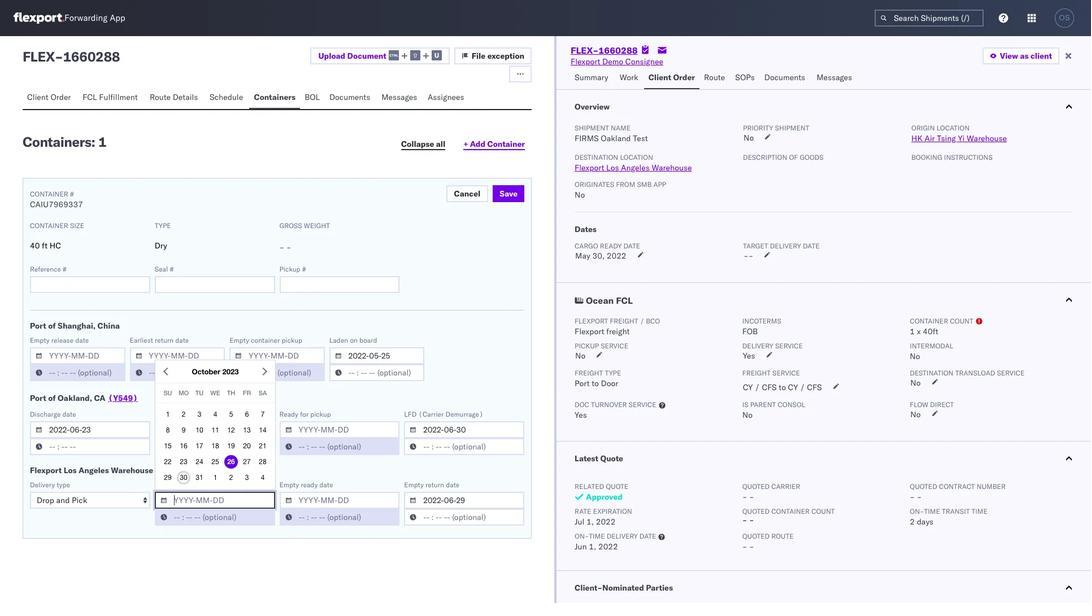 Task type: vqa. For each thing, say whether or not it's contained in the screenshot.


Task type: locate. For each thing, give the bounding box(es) containing it.
2023
[[222, 367, 239, 376]]

return for empty
[[426, 481, 444, 489]]

0 vertical spatial documents
[[765, 72, 805, 83]]

8
[[166, 427, 170, 435]]

2 button up 9
[[177, 408, 190, 422]]

-- : -- -- text field for available date
[[155, 439, 275, 456]]

0 horizontal spatial on-
[[575, 532, 589, 541]]

# for pickup #
[[302, 265, 306, 274]]

2 vertical spatial -- : -- -- (optional) text field
[[279, 509, 400, 526]]

flexport down ocean
[[575, 317, 608, 326]]

1 vertical spatial 3
[[245, 474, 249, 482]]

2 horizontal spatial time
[[972, 507, 988, 516]]

warehouse inside 'origin location hk air tsing yi warehouse'
[[967, 133, 1007, 144]]

0 vertical spatial fcl
[[83, 92, 97, 102]]

4 down 28 button
[[261, 474, 265, 482]]

0 horizontal spatial documents
[[329, 92, 370, 102]]

1 horizontal spatial angeles
[[621, 163, 650, 173]]

0 horizontal spatial client order
[[27, 92, 71, 102]]

0 vertical spatial ready
[[600, 242, 622, 250]]

hk air tsing yi warehouse link
[[912, 133, 1007, 144]]

delivery down the flexport los angeles warehouse
[[30, 481, 55, 489]]

destination down intermodal no
[[910, 369, 954, 378]]

-- : -- -- (optional) text field down empty ready date
[[279, 509, 400, 526]]

route left details
[[150, 92, 171, 102]]

YYYY-MM-DD text field
[[230, 348, 325, 365], [329, 348, 425, 365], [155, 422, 275, 439], [279, 422, 400, 439], [404, 422, 524, 439], [404, 492, 524, 509]]

quoted
[[742, 483, 770, 491], [910, 483, 937, 491], [742, 507, 770, 516], [742, 532, 770, 541]]

port up discharge
[[30, 393, 46, 404]]

we
[[210, 389, 220, 397]]

carrier
[[772, 483, 800, 491]]

count up the intermodal
[[950, 317, 974, 326]]

# right reference
[[63, 265, 67, 274]]

1 vertical spatial 2 button
[[224, 472, 238, 485]]

quoted for quoted carrier - -
[[742, 483, 770, 491]]

flexport down flex-
[[571, 57, 600, 67]]

1,
[[587, 517, 594, 527], [589, 542, 596, 552]]

pickup left the laden
[[282, 336, 302, 345]]

1 horizontal spatial count
[[950, 317, 974, 326]]

1 vertical spatial delivery
[[30, 481, 55, 489]]

documents
[[765, 72, 805, 83], [329, 92, 370, 102]]

1 vertical spatial order
[[51, 92, 71, 102]]

0 vertical spatial 2022
[[607, 251, 626, 261]]

3 down 27 button
[[245, 474, 249, 482]]

1 x 40ft
[[910, 327, 939, 337]]

1660288 up flexport demo consignee
[[599, 45, 638, 56]]

yyyy-mm-dd text field for return
[[130, 348, 225, 365]]

1 up 8 button
[[166, 411, 170, 419]]

client for the left the "client order" button
[[27, 92, 48, 102]]

freight
[[610, 317, 638, 326], [606, 327, 630, 337]]

client down consignee
[[649, 72, 671, 83]]

consol
[[778, 401, 806, 409]]

los inside destination location flexport los angeles warehouse
[[606, 163, 619, 173]]

0 horizontal spatial count
[[812, 507, 835, 516]]

1 horizontal spatial /
[[755, 383, 760, 393]]

container for container count
[[910, 317, 948, 326]]

quoted for quoted contract number - - rate expiration jul 1, 2022
[[910, 483, 937, 491]]

route inside 'button'
[[150, 92, 171, 102]]

fcl
[[83, 92, 97, 102], [616, 295, 633, 306]]

0 horizontal spatial destination
[[575, 153, 618, 162]]

1 horizontal spatial fcl
[[616, 295, 633, 306]]

delivery
[[770, 242, 801, 250], [607, 532, 638, 541]]

1660288 down forwarding app
[[63, 48, 120, 65]]

-- : -- -- (optional) text field up 'sa'
[[230, 365, 325, 381]]

2 horizontal spatial /
[[800, 383, 805, 393]]

yyyy-mm-dd text field for date
[[30, 422, 150, 439]]

return for earliest
[[155, 336, 174, 345]]

flexport for flexport freight / bco flexport freight
[[575, 317, 608, 326]]

-- : -- -- (optional) text field
[[130, 365, 225, 381], [279, 439, 400, 456], [279, 509, 400, 526]]

quoted inside quoted route - -
[[742, 532, 770, 541]]

container up caiu7969337
[[30, 190, 68, 198]]

30
[[180, 474, 187, 482]]

incoterms
[[742, 317, 781, 326]]

-- : -- -- (optional) text field down demurrage)
[[404, 439, 524, 456]]

type down the flexport los angeles warehouse
[[57, 481, 70, 489]]

0 horizontal spatial delivery
[[30, 481, 55, 489]]

flexport. image
[[14, 12, 64, 24]]

port
[[30, 321, 46, 331], [575, 379, 590, 389], [30, 393, 46, 404]]

no down is
[[742, 410, 753, 420]]

location inside 'origin location hk air tsing yi warehouse'
[[937, 124, 970, 132]]

seal #
[[155, 265, 174, 274]]

2 freight from the left
[[742, 369, 771, 378]]

app right smb
[[654, 180, 666, 189]]

--
[[744, 251, 754, 261]]

1 horizontal spatial pickup
[[575, 342, 599, 350]]

container
[[487, 139, 525, 149], [30, 190, 68, 198], [30, 222, 68, 230], [910, 317, 948, 326]]

messages button left assignees
[[377, 87, 423, 109]]

of up empty release date
[[48, 321, 56, 331]]

cargo ready date
[[575, 242, 640, 250]]

delivery
[[742, 342, 774, 350], [30, 481, 55, 489]]

container down carrier
[[772, 507, 810, 516]]

sa
[[259, 389, 267, 397]]

client order button down flex
[[23, 87, 78, 109]]

1 right containers:
[[98, 133, 106, 150]]

27 button
[[240, 456, 254, 469]]

los up from at top right
[[606, 163, 619, 173]]

shipment name firms oakland test
[[575, 124, 648, 144]]

rate
[[575, 507, 591, 516]]

ocean fcl
[[586, 295, 633, 306]]

1 -- : -- -- text field from the left
[[30, 439, 150, 456]]

2 inside on-time transit time 2 days
[[910, 517, 915, 527]]

on- for on-time transit time 2 days
[[910, 507, 924, 516]]

documents right sops button
[[765, 72, 805, 83]]

0 horizontal spatial 1660288
[[63, 48, 120, 65]]

yyyy-mm-dd text field for lfd (carrier demurrage)
[[404, 422, 524, 439]]

documents button right sops
[[760, 67, 812, 89]]

flexport
[[571, 57, 600, 67], [575, 163, 604, 173], [575, 317, 608, 326], [575, 327, 604, 337], [30, 466, 62, 476]]

# up caiu7969337
[[70, 190, 74, 198]]

quoted inside "quoted contract number - - rate expiration jul 1, 2022"
[[910, 483, 937, 491]]

0 horizontal spatial time
[[589, 532, 605, 541]]

-- : -- -- (optional) text field for on
[[329, 365, 425, 381]]

fcl right ocean
[[616, 295, 633, 306]]

0 horizontal spatial location
[[620, 153, 653, 162]]

0 vertical spatial client order
[[649, 72, 695, 83]]

1 vertical spatial return
[[426, 481, 444, 489]]

flexport for flexport demo consignee
[[571, 57, 600, 67]]

destination inside destination location flexport los angeles warehouse
[[575, 153, 618, 162]]

0 vertical spatial angeles
[[621, 163, 650, 173]]

on- inside on-time transit time 2 days
[[910, 507, 924, 516]]

0 horizontal spatial 4
[[213, 411, 217, 419]]

-
[[55, 48, 63, 65], [279, 242, 284, 253], [286, 242, 291, 253], [744, 251, 749, 261], [749, 251, 754, 261], [742, 492, 747, 502], [749, 492, 754, 502], [910, 492, 915, 502], [917, 492, 922, 502], [742, 515, 747, 526], [749, 515, 754, 526], [742, 542, 747, 552], [749, 542, 754, 552]]

1 vertical spatial route
[[150, 92, 171, 102]]

1 vertical spatial (carrier
[[196, 481, 222, 489]]

21 button
[[256, 440, 270, 453]]

0 vertical spatial count
[[950, 317, 974, 326]]

1 horizontal spatial cfs
[[807, 383, 822, 393]]

containers: 1
[[23, 133, 106, 150]]

order for the rightmost the "client order" button
[[673, 72, 695, 83]]

ca
[[94, 393, 105, 404]]

route
[[772, 532, 794, 541]]

on- up jun
[[575, 532, 589, 541]]

4 button
[[209, 408, 222, 422], [256, 472, 270, 485]]

collapse all
[[401, 139, 446, 149]]

2 up 9
[[182, 411, 186, 419]]

-- : -- -- (optional) text field down "board"
[[329, 365, 425, 381]]

location inside destination location flexport los angeles warehouse
[[620, 153, 653, 162]]

+ add container button
[[457, 136, 532, 153]]

0 vertical spatial type
[[605, 369, 621, 378]]

empty container pickup
[[230, 336, 302, 345]]

empty for empty ready date
[[279, 481, 299, 489]]

doc turnover service
[[575, 401, 656, 409]]

summary button
[[570, 67, 615, 89]]

0 horizontal spatial ready
[[301, 481, 318, 489]]

route inside button
[[704, 72, 725, 83]]

yyyy-mm-dd text field down port of oakland, ca (y549)
[[30, 422, 150, 439]]

delivery down expiration
[[607, 532, 638, 541]]

2 horizontal spatial 2
[[910, 517, 915, 527]]

destination for service
[[910, 369, 954, 378]]

yyyy-mm-dd text field down empty ready date
[[279, 492, 400, 509]]

no up "flow"
[[911, 378, 921, 388]]

container for empty container pickup
[[251, 336, 280, 345]]

1 horizontal spatial route
[[704, 72, 725, 83]]

30 button
[[177, 472, 190, 485]]

0 horizontal spatial type
[[57, 481, 70, 489]]

1 vertical spatial -- : -- -- (optional) text field
[[279, 439, 400, 456]]

demurrage)
[[446, 410, 483, 419]]

app right forwarding
[[110, 13, 125, 23]]

client
[[1031, 51, 1052, 61]]

container up 40ft
[[910, 317, 948, 326]]

0 horizontal spatial (carrier
[[196, 481, 222, 489]]

cy down service
[[788, 383, 798, 393]]

1 vertical spatial warehouse
[[652, 163, 692, 173]]

delivery right target
[[770, 242, 801, 250]]

1 vertical spatial 2
[[229, 474, 233, 482]]

freight up cy / cfs to cy / cfs
[[742, 369, 771, 378]]

pickup up freight type port to door
[[575, 342, 599, 350]]

2 cy from the left
[[788, 383, 798, 393]]

quote
[[606, 483, 628, 491]]

0 horizontal spatial client
[[27, 92, 48, 102]]

0 horizontal spatial -- : -- -- text field
[[30, 439, 150, 456]]

quoted left route
[[742, 532, 770, 541]]

2 button
[[177, 408, 190, 422], [224, 472, 238, 485]]

0 horizontal spatial 1 button
[[161, 408, 175, 422]]

is parent consol no
[[742, 401, 806, 420]]

17 button
[[193, 440, 206, 453]]

0 horizontal spatial 2
[[182, 411, 186, 419]]

1 vertical spatial 2022
[[596, 517, 616, 527]]

client order button down consignee
[[644, 67, 700, 89]]

date for target delivery date
[[803, 242, 820, 250]]

1 horizontal spatial messages
[[817, 72, 852, 83]]

-- : -- -- text field
[[30, 439, 150, 456], [155, 439, 275, 456]]

empty for empty release date
[[30, 336, 50, 345]]

1 vertical spatial delivery
[[607, 532, 638, 541]]

no down 'originates'
[[575, 190, 585, 200]]

yyyy-mm-dd text field for free
[[155, 492, 275, 509]]

1 horizontal spatial client
[[649, 72, 671, 83]]

1 horizontal spatial app
[[654, 180, 666, 189]]

1 freight from the left
[[575, 369, 603, 378]]

1 horizontal spatial documents button
[[760, 67, 812, 89]]

release
[[51, 336, 74, 345]]

container inside quoted container count - -
[[772, 507, 810, 516]]

freight for freight service
[[742, 369, 771, 378]]

0 vertical spatial route
[[704, 72, 725, 83]]

8 button
[[161, 424, 175, 438]]

0 vertical spatial freight
[[610, 317, 638, 326]]

jun 1, 2022
[[575, 542, 618, 552]]

+ add container
[[464, 139, 525, 149]]

0 horizontal spatial cfs
[[762, 383, 777, 393]]

flexport up 'originates'
[[575, 163, 604, 173]]

yyyy-mm-dd text field for empty return date
[[404, 492, 524, 509]]

to inside freight type port to door
[[592, 379, 599, 389]]

25
[[212, 459, 219, 466]]

15 button
[[161, 440, 175, 453]]

pickup for pickup service
[[575, 342, 599, 350]]

4 button left "5" button
[[209, 408, 222, 422]]

# inside the container # caiu7969337
[[70, 190, 74, 198]]

0 vertical spatial client
[[649, 72, 671, 83]]

container inside the container # caiu7969337
[[30, 190, 68, 198]]

on- up days
[[910, 507, 924, 516]]

-- : -- -- (optional) text field down 'last free day (carrier detention)'
[[155, 509, 275, 526]]

5
[[229, 411, 233, 419]]

caiu7969337
[[30, 199, 83, 210]]

doc
[[575, 401, 589, 409]]

1 down the 25 button on the left bottom
[[213, 474, 217, 482]]

quoted left contract at the right bottom of the page
[[910, 483, 937, 491]]

- -
[[279, 242, 291, 253]]

2022 inside "quoted contract number - - rate expiration jul 1, 2022"
[[596, 517, 616, 527]]

# for seal #
[[170, 265, 174, 274]]

# down gross weight
[[302, 265, 306, 274]]

pickup down '- -'
[[279, 265, 300, 274]]

delivery for delivery type
[[30, 481, 55, 489]]

0 horizontal spatial route
[[150, 92, 171, 102]]

schedule
[[210, 92, 243, 102]]

-- : -- -- (optional) text field for free
[[155, 509, 275, 526]]

YYYY-MM-DD text field
[[30, 348, 125, 365], [130, 348, 225, 365], [30, 422, 150, 439], [155, 492, 275, 509], [279, 492, 400, 509]]

None text field
[[30, 276, 150, 293], [155, 276, 275, 293], [30, 276, 150, 293], [155, 276, 275, 293]]

cfs
[[762, 383, 777, 393], [807, 383, 822, 393]]

quoted left carrier
[[742, 483, 770, 491]]

pickup for ready for pickup
[[310, 410, 331, 419]]

detention)
[[223, 481, 257, 489]]

0 vertical spatial port
[[30, 321, 46, 331]]

container for container size
[[30, 222, 68, 230]]

order left route button
[[673, 72, 695, 83]]

0 vertical spatial container
[[251, 336, 280, 345]]

destination down firms
[[575, 153, 618, 162]]

1 horizontal spatial 2
[[229, 474, 233, 482]]

1 horizontal spatial delivery
[[742, 342, 774, 350]]

20 button
[[240, 440, 254, 453]]

documents button right the 'bol'
[[325, 87, 377, 109]]

2022 for 30,
[[607, 251, 626, 261]]

freight for freight type port to door
[[575, 369, 603, 378]]

location up flexport los angeles warehouse link
[[620, 153, 653, 162]]

los up delivery type
[[64, 466, 77, 476]]

4 left "5" button
[[213, 411, 217, 419]]

yes down doc
[[575, 410, 587, 420]]

(carrier right day
[[196, 481, 222, 489]]

0 vertical spatial warehouse
[[967, 133, 1007, 144]]

shipment
[[775, 124, 810, 132]]

port for port of oakland, ca (y549)
[[30, 393, 46, 404]]

2 down 26 button
[[229, 474, 233, 482]]

jun
[[575, 542, 587, 552]]

of
[[789, 153, 798, 162], [48, 321, 56, 331], [48, 393, 56, 404]]

0 vertical spatial delivery
[[742, 342, 774, 350]]

2 left days
[[910, 517, 915, 527]]

exception
[[488, 51, 524, 61]]

pickup right for
[[310, 410, 331, 419]]

1 vertical spatial type
[[57, 481, 70, 489]]

Search Shipments (/) text field
[[875, 10, 984, 27]]

1 vertical spatial pickup
[[310, 410, 331, 419]]

2 -- : -- -- text field from the left
[[155, 439, 275, 456]]

angeles inside destination location flexport los angeles warehouse
[[621, 163, 650, 173]]

31
[[196, 474, 203, 482]]

overview
[[575, 102, 610, 112]]

no down the intermodal
[[910, 352, 920, 362]]

None text field
[[279, 276, 400, 293]]

1, right jun
[[589, 542, 596, 552]]

freight up door
[[575, 369, 603, 378]]

1 horizontal spatial to
[[779, 383, 786, 393]]

app inside originates from smb app no
[[654, 180, 666, 189]]

client order down consignee
[[649, 72, 695, 83]]

client down flex
[[27, 92, 48, 102]]

0 horizontal spatial pickup
[[282, 336, 302, 345]]

1 horizontal spatial container
[[772, 507, 810, 516]]

-- : -- -- (optional) text field for ready for pickup
[[279, 439, 400, 456]]

1 vertical spatial fcl
[[616, 295, 633, 306]]

delivery for delivery service
[[742, 342, 774, 350]]

count inside quoted container count - -
[[812, 507, 835, 516]]

-- : -- -- (optional) text field
[[30, 365, 125, 381], [230, 365, 325, 381], [329, 365, 425, 381], [404, 439, 524, 456], [155, 509, 275, 526], [404, 509, 524, 526]]

jul
[[575, 517, 585, 527]]

ocean
[[586, 295, 614, 306]]

to left door
[[592, 379, 599, 389]]

yes down 'fob'
[[743, 351, 755, 361]]

contract
[[939, 483, 975, 491]]

+
[[464, 139, 468, 149]]

# right seal
[[170, 265, 174, 274]]

0 horizontal spatial los
[[64, 466, 77, 476]]

on-time delivery date
[[575, 532, 656, 541]]

-- : -- -- (optional) text field up oakland,
[[30, 365, 125, 381]]

1 vertical spatial 3 button
[[240, 472, 254, 485]]

of for goods
[[789, 153, 798, 162]]

quoted inside quoted carrier - -
[[742, 483, 770, 491]]

available date
[[155, 410, 198, 419]]

as
[[1020, 51, 1029, 61]]

0 vertical spatial 3 button
[[193, 408, 206, 422]]

0 horizontal spatial return
[[155, 336, 174, 345]]

1 vertical spatial 4
[[261, 474, 265, 482]]

yyyy-mm-dd text field down earliest return date
[[130, 348, 225, 365]]

1 vertical spatial location
[[620, 153, 653, 162]]

flexport freight / bco flexport freight
[[575, 317, 660, 337]]

-- : -- -- (optional) text field for release
[[30, 365, 125, 381]]

empty for empty return date
[[404, 481, 424, 489]]

container
[[251, 336, 280, 345], [772, 507, 810, 516]]

container right "add"
[[487, 139, 525, 149]]

1 horizontal spatial 4
[[261, 474, 265, 482]]

(y549)
[[108, 393, 138, 404]]

route left sops
[[704, 72, 725, 83]]

freight inside freight type port to door
[[575, 369, 603, 378]]

2 button down 26 button
[[224, 472, 238, 485]]

1660288
[[599, 45, 638, 56], [63, 48, 120, 65]]

1 vertical spatial of
[[48, 321, 56, 331]]

1 vertical spatial destination
[[910, 369, 954, 378]]

quoted for quoted route - -
[[742, 532, 770, 541]]

2 vertical spatial 2
[[910, 517, 915, 527]]

1 button up 8 button
[[161, 408, 175, 422]]

1 vertical spatial port
[[575, 379, 590, 389]]

pickup
[[282, 336, 302, 345], [310, 410, 331, 419]]

2022 down cargo ready date in the top of the page
[[607, 251, 626, 261]]

pickup for empty container pickup
[[282, 336, 302, 345]]

of for shanghai,
[[48, 321, 56, 331]]

1 horizontal spatial yes
[[743, 351, 755, 361]]

warehouse inside destination location flexport los angeles warehouse
[[652, 163, 692, 173]]

1 horizontal spatial destination
[[910, 369, 954, 378]]

1, right jul
[[587, 517, 594, 527]]

type inside freight type port to door
[[605, 369, 621, 378]]

2022 down expiration
[[596, 517, 616, 527]]

16
[[180, 443, 187, 451]]

no inside intermodal no
[[910, 352, 920, 362]]

location up hk air tsing yi warehouse link
[[937, 124, 970, 132]]

16 button
[[177, 440, 190, 453]]

0 horizontal spatial 2 button
[[177, 408, 190, 422]]

0 vertical spatial pickup
[[282, 336, 302, 345]]

10
[[196, 427, 203, 435]]

empty return date
[[404, 481, 460, 489]]

yyyy-mm-dd text field for laden on board
[[329, 348, 425, 365]]

container up "40 ft hc"
[[30, 222, 68, 230]]

to down service
[[779, 383, 786, 393]]

client order down flex
[[27, 92, 71, 102]]

1 vertical spatial messages
[[382, 92, 417, 102]]

port up doc
[[575, 379, 590, 389]]

intermodal
[[910, 342, 954, 350]]

file
[[472, 51, 486, 61]]

1 horizontal spatial return
[[426, 481, 444, 489]]

count down latest quote button on the right of the page
[[812, 507, 835, 516]]

1 vertical spatial angeles
[[79, 466, 109, 476]]

flexport up delivery type
[[30, 466, 62, 476]]

1 horizontal spatial warehouse
[[652, 163, 692, 173]]

oakland
[[601, 133, 631, 144]]

target delivery date
[[743, 242, 820, 250]]

-- : -- -- (optional) text field up mo
[[130, 365, 225, 381]]

40
[[30, 241, 40, 251]]

quoted inside quoted container count - -
[[742, 507, 770, 516]]

0 vertical spatial location
[[937, 124, 970, 132]]

messages button up the overview button
[[812, 67, 858, 89]]

yyyy-mm-dd text field down 'release'
[[30, 348, 125, 365]]



Task type: describe. For each thing, give the bounding box(es) containing it.
door
[[601, 379, 618, 389]]

yyyy-mm-dd text field for ready
[[279, 492, 400, 509]]

yyyy-mm-dd text field for available date
[[155, 422, 275, 439]]

number
[[977, 483, 1006, 491]]

flex
[[23, 48, 55, 65]]

destination for flexport
[[575, 153, 618, 162]]

0 horizontal spatial fcl
[[83, 92, 97, 102]]

0 horizontal spatial 4 button
[[209, 408, 222, 422]]

1 vertical spatial los
[[64, 466, 77, 476]]

yi
[[958, 133, 965, 144]]

-- : -- -- (optional) text field for (carrier
[[404, 439, 524, 456]]

container inside button
[[487, 139, 525, 149]]

mo
[[179, 389, 189, 397]]

demo
[[602, 57, 623, 67]]

/ inside flexport freight / bco flexport freight
[[640, 317, 644, 326]]

2 vertical spatial warehouse
[[111, 466, 153, 476]]

containers
[[254, 92, 296, 102]]

service up service
[[775, 342, 803, 350]]

weight
[[304, 222, 330, 230]]

originates from smb app no
[[575, 180, 666, 200]]

29 button
[[161, 472, 175, 485]]

# for container # caiu7969337
[[70, 190, 74, 198]]

reference #
[[30, 265, 67, 274]]

to for cy
[[779, 383, 786, 393]]

discharge date
[[30, 410, 76, 419]]

12
[[227, 427, 235, 435]]

-- : -- -- text field for discharge date
[[30, 439, 150, 456]]

smb
[[637, 180, 652, 189]]

port of oakland, ca (y549)
[[30, 393, 138, 404]]

yyyy-mm-dd text field for empty container pickup
[[230, 348, 325, 365]]

service right transload
[[997, 369, 1025, 378]]

pickup for pickup #
[[279, 265, 300, 274]]

port inside freight type port to door
[[575, 379, 590, 389]]

reference
[[30, 265, 61, 274]]

consignee
[[625, 57, 663, 67]]

no down pickup service at the right of page
[[575, 351, 586, 361]]

1 horizontal spatial 2 button
[[224, 472, 238, 485]]

of for oakland,
[[48, 393, 56, 404]]

document
[[347, 51, 386, 61]]

-- : -- -- (optional) text field for container
[[230, 365, 325, 381]]

1 left x
[[910, 327, 915, 337]]

22 button
[[161, 456, 175, 469]]

1 vertical spatial freight
[[606, 327, 630, 337]]

fcl fulfillment
[[83, 92, 138, 102]]

details
[[173, 92, 198, 102]]

location for tsing
[[937, 124, 970, 132]]

1 cy from the left
[[743, 383, 753, 393]]

18
[[212, 443, 219, 451]]

yyyy-mm-dd text field for ready for pickup
[[279, 422, 400, 439]]

quoted for quoted container count - -
[[742, 507, 770, 516]]

forwarding app link
[[14, 12, 125, 24]]

type for delivery type
[[57, 481, 70, 489]]

goods
[[800, 153, 824, 162]]

delivery type
[[30, 481, 70, 489]]

work button
[[615, 67, 644, 89]]

bco
[[646, 317, 660, 326]]

quoted contract number - - rate expiration jul 1, 2022
[[575, 483, 1006, 527]]

1 horizontal spatial 3 button
[[240, 472, 254, 485]]

messages for messages button to the left
[[382, 92, 417, 102]]

1 vertical spatial 1,
[[589, 542, 596, 552]]

cargo
[[575, 242, 598, 250]]

free
[[170, 481, 182, 489]]

flexport up pickup service at the right of page
[[575, 327, 604, 337]]

time for on-time delivery date
[[589, 532, 605, 541]]

1 horizontal spatial documents
[[765, 72, 805, 83]]

delivery service
[[742, 342, 803, 350]]

x
[[917, 327, 921, 337]]

ready for cargo
[[600, 242, 622, 250]]

shipment
[[575, 124, 609, 132]]

1 horizontal spatial (carrier
[[418, 410, 444, 419]]

assignees button
[[423, 87, 471, 109]]

type
[[155, 222, 171, 230]]

flex-
[[571, 45, 599, 56]]

shanghai,
[[58, 321, 96, 331]]

-- : -- -- (optional) text field for empty ready date
[[279, 509, 400, 526]]

yyyy-mm-dd text field for release
[[30, 348, 125, 365]]

all
[[436, 139, 446, 149]]

no inside originates from smb app no
[[575, 190, 585, 200]]

2 cfs from the left
[[807, 383, 822, 393]]

approved
[[586, 492, 623, 502]]

0 vertical spatial 4
[[213, 411, 217, 419]]

may
[[575, 251, 590, 261]]

0 vertical spatial 1 button
[[161, 408, 175, 422]]

time for on-time transit time 2 days
[[924, 507, 940, 516]]

location for angeles
[[620, 153, 653, 162]]

quote
[[600, 454, 623, 464]]

1 cfs from the left
[[762, 383, 777, 393]]

1 horizontal spatial delivery
[[770, 242, 801, 250]]

test
[[633, 133, 648, 144]]

on- for on-time delivery date
[[575, 532, 589, 541]]

last free day (carrier detention)
[[155, 481, 257, 489]]

lfd (carrier demurrage)
[[404, 410, 483, 419]]

direct
[[930, 401, 954, 409]]

date for empty ready date
[[319, 481, 333, 489]]

1 vertical spatial 1 button
[[209, 472, 222, 485]]

date for cargo ready date
[[624, 242, 640, 250]]

ft
[[42, 241, 48, 251]]

0 horizontal spatial messages button
[[377, 87, 423, 109]]

17
[[196, 443, 203, 451]]

1 vertical spatial yes
[[575, 410, 587, 420]]

no down "flow"
[[911, 410, 921, 420]]

2022 for 1,
[[598, 542, 618, 552]]

booking
[[912, 153, 943, 162]]

quoted container count - -
[[742, 507, 835, 526]]

0 horizontal spatial 3 button
[[193, 408, 206, 422]]

order for the left the "client order" button
[[51, 92, 71, 102]]

40 ft hc
[[30, 241, 61, 251]]

origin location hk air tsing yi warehouse
[[912, 124, 1007, 144]]

6 button
[[240, 408, 254, 422]]

0 horizontal spatial angeles
[[79, 466, 109, 476]]

ocean fcl button
[[557, 283, 1091, 317]]

1 horizontal spatial messages button
[[812, 67, 858, 89]]

service down flexport freight / bco flexport freight
[[601, 342, 628, 350]]

type for freight type port to door
[[605, 369, 621, 378]]

pickup service
[[575, 342, 628, 350]]

0 vertical spatial yes
[[743, 351, 755, 361]]

related
[[575, 483, 604, 491]]

sops
[[735, 72, 755, 83]]

laden on board
[[329, 336, 377, 345]]

port for port of shanghai, china
[[30, 321, 46, 331]]

service
[[773, 369, 800, 378]]

flex-1660288 link
[[571, 45, 638, 56]]

23 button
[[177, 456, 190, 469]]

0 vertical spatial app
[[110, 13, 125, 23]]

route for route
[[704, 72, 725, 83]]

25 button
[[209, 456, 222, 469]]

expiration
[[593, 507, 632, 516]]

1 vertical spatial 4 button
[[256, 472, 270, 485]]

0 horizontal spatial delivery
[[607, 532, 638, 541]]

empty ready date
[[279, 481, 333, 489]]

month  2023-10 element
[[159, 407, 272, 486]]

forwarding
[[64, 13, 108, 23]]

2 for the topmost 2 button
[[182, 411, 186, 419]]

china
[[98, 321, 120, 331]]

view as client button
[[983, 47, 1060, 64]]

container for container # caiu7969337
[[30, 190, 68, 198]]

0 vertical spatial 2 button
[[177, 408, 190, 422]]

no down priority
[[744, 133, 754, 143]]

service right the turnover
[[629, 401, 656, 409]]

bol
[[305, 92, 320, 102]]

22
[[164, 459, 172, 466]]

to for door
[[592, 379, 599, 389]]

1, inside "quoted contract number - - rate expiration jul 1, 2022"
[[587, 517, 594, 527]]

1 vertical spatial client order
[[27, 92, 71, 102]]

schedule button
[[205, 87, 249, 109]]

container size
[[30, 222, 84, 230]]

3 for the leftmost 3 button
[[198, 411, 201, 419]]

date for earliest return date
[[175, 336, 189, 345]]

route for route details
[[150, 92, 171, 102]]

3 for the rightmost 3 button
[[245, 474, 249, 482]]

hk
[[912, 133, 923, 144]]

messages for right messages button
[[817, 72, 852, 83]]

is
[[742, 401, 749, 409]]

flow
[[910, 401, 929, 409]]

laden
[[329, 336, 348, 345]]

flexport inside destination location flexport los angeles warehouse
[[575, 163, 604, 173]]

container for quoted container count - -
[[772, 507, 810, 516]]

1 horizontal spatial 1660288
[[599, 45, 638, 56]]

0 horizontal spatial documents button
[[325, 87, 377, 109]]

gross
[[279, 222, 302, 230]]

date for empty return date
[[446, 481, 460, 489]]

freight service
[[742, 369, 800, 378]]

-- : -- -- (optional) text field for earliest return date
[[130, 365, 225, 381]]

1 horizontal spatial client order button
[[644, 67, 700, 89]]

5 button
[[224, 408, 238, 422]]

transit
[[942, 507, 970, 516]]

# for reference #
[[63, 265, 67, 274]]

-- : -- -- (optional) text field for return
[[404, 509, 524, 526]]

empty release date
[[30, 336, 89, 345]]

transload
[[955, 369, 995, 378]]

flexport for flexport los angeles warehouse
[[30, 466, 62, 476]]

1 horizontal spatial client order
[[649, 72, 695, 83]]

flexport los angeles warehouse link
[[575, 163, 692, 173]]

empty for empty container pickup
[[230, 336, 249, 345]]

client for the rightmost the "client order" button
[[649, 72, 671, 83]]

no inside is parent consol no
[[742, 410, 753, 420]]

container # caiu7969337
[[30, 190, 83, 210]]

fulfillment
[[99, 92, 138, 102]]

1 vertical spatial documents
[[329, 92, 370, 102]]

tsing
[[937, 133, 956, 144]]

forwarding app
[[64, 13, 125, 23]]

0 horizontal spatial client order button
[[23, 87, 78, 109]]

oakland,
[[58, 393, 92, 404]]

2 for 2 button to the right
[[229, 474, 233, 482]]

date for empty release date
[[75, 336, 89, 345]]

7 button
[[256, 408, 270, 422]]

ready for empty
[[301, 481, 318, 489]]



